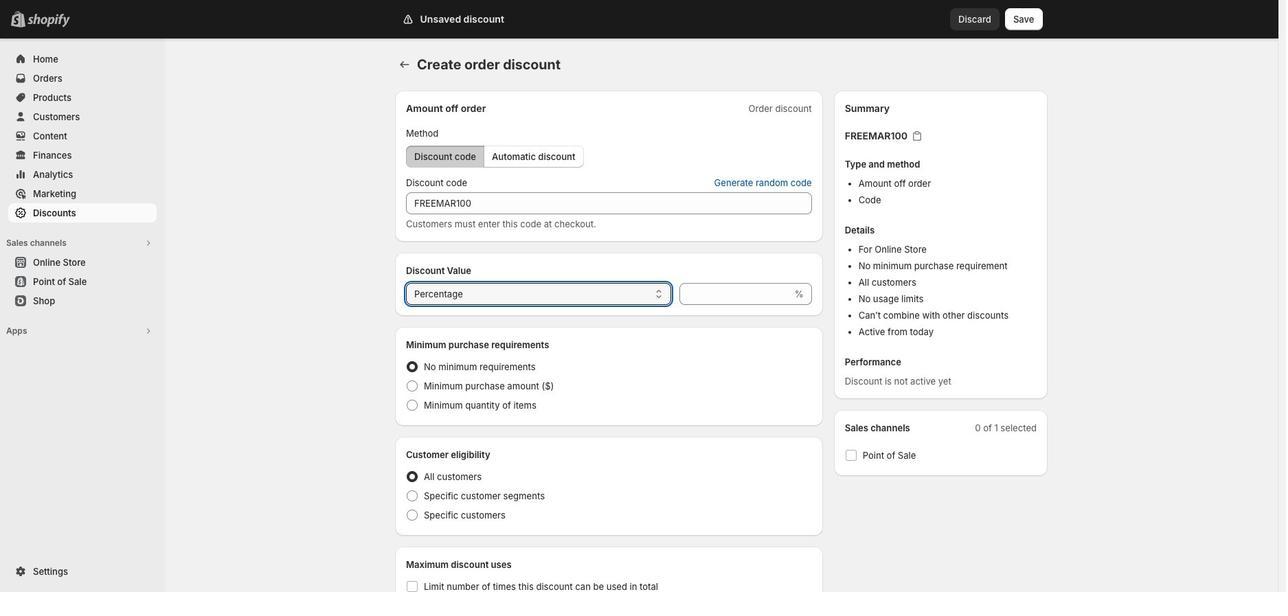Task type: locate. For each thing, give the bounding box(es) containing it.
None text field
[[406, 192, 812, 214], [680, 283, 793, 305], [406, 192, 812, 214], [680, 283, 793, 305]]



Task type: vqa. For each thing, say whether or not it's contained in the screenshot.
the Search countries text box
no



Task type: describe. For each thing, give the bounding box(es) containing it.
shopify image
[[27, 14, 70, 27]]



